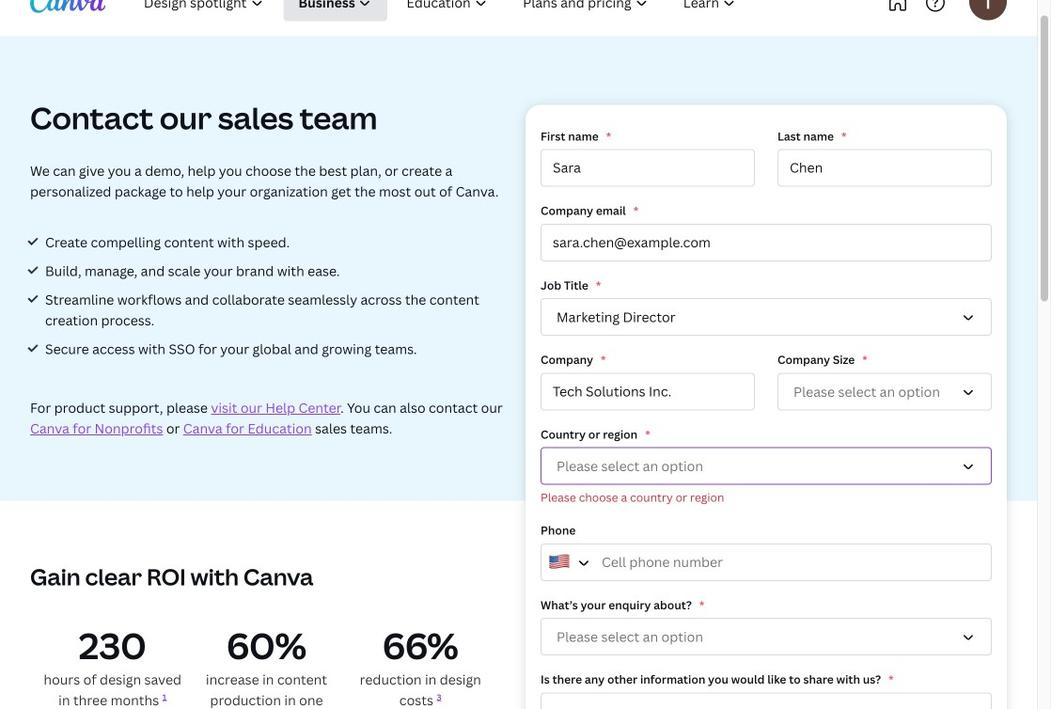 Task type: locate. For each thing, give the bounding box(es) containing it.
Cell phone number text field
[[541, 544, 992, 581]]



Task type: vqa. For each thing, say whether or not it's contained in the screenshot.
Saturday column header
no



Task type: describe. For each thing, give the bounding box(es) containing it.
top level navigation element
[[128, 0, 816, 21]]

Acme text field
[[541, 373, 755, 410]]

Smith text field
[[778, 149, 992, 187]]

John text field
[[541, 149, 755, 187]]

john.smith@acme.com text field
[[541, 224, 992, 261]]



